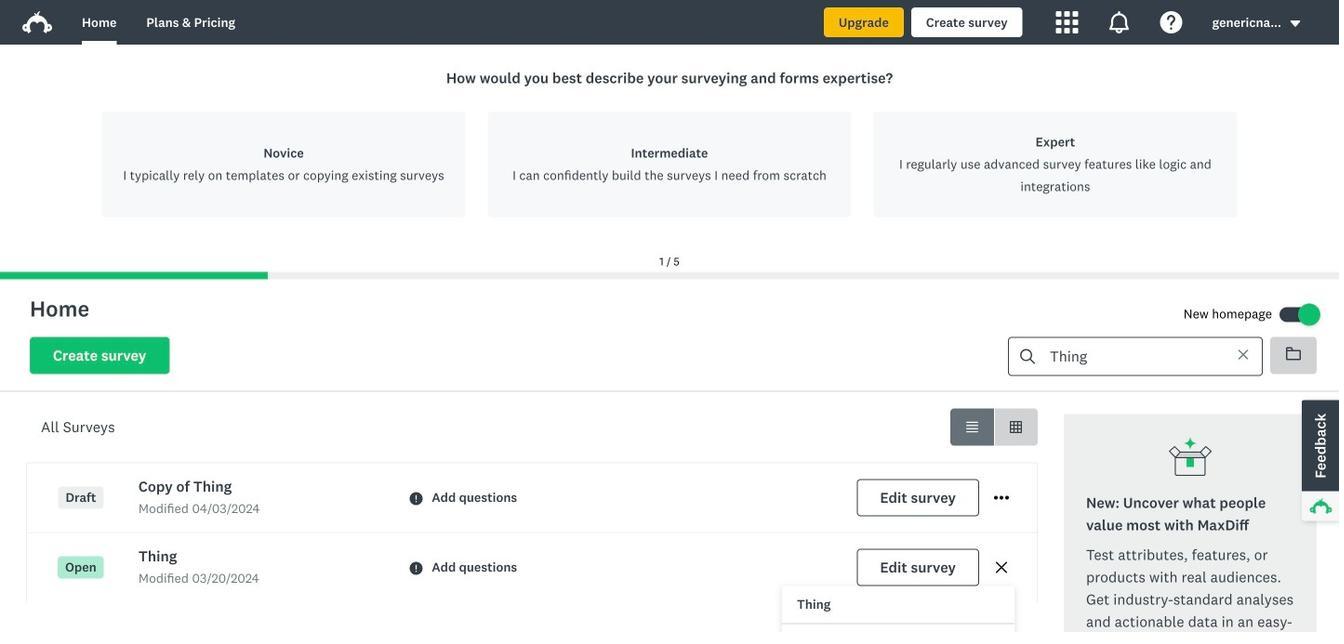 Task type: vqa. For each thing, say whether or not it's contained in the screenshot.
1st Products Icon from the right
no



Task type: describe. For each thing, give the bounding box(es) containing it.
1 open menu image from the top
[[994, 491, 1009, 506]]

close menu image
[[994, 560, 1009, 575]]

1 brand logo image from the top
[[22, 7, 52, 37]]

notification center icon image
[[1108, 11, 1130, 33]]

1 folders image from the top
[[1286, 346, 1301, 361]]

clear search image
[[1238, 350, 1248, 360]]



Task type: locate. For each thing, give the bounding box(es) containing it.
0 vertical spatial warning image
[[409, 492, 422, 505]]

folders image
[[1286, 346, 1301, 361], [1286, 347, 1301, 360]]

warning image
[[409, 492, 422, 505], [409, 562, 422, 575]]

open menu image
[[994, 491, 1009, 506], [994, 496, 1009, 500]]

group
[[950, 409, 1038, 446]]

close menu image
[[996, 562, 1007, 574]]

products icon image
[[1056, 11, 1078, 33], [1056, 11, 1078, 33]]

clear search image
[[1237, 348, 1250, 361]]

2 folders image from the top
[[1286, 347, 1301, 360]]

Search text field
[[1035, 338, 1221, 375]]

warning image for 1st open menu icon from the top
[[409, 492, 422, 505]]

warning image for close menu image
[[409, 562, 422, 575]]

1 vertical spatial warning image
[[409, 562, 422, 575]]

2 brand logo image from the top
[[22, 11, 52, 33]]

help icon image
[[1160, 11, 1183, 33]]

search image
[[1020, 349, 1035, 364], [1020, 349, 1035, 364]]

2 open menu image from the top
[[994, 496, 1009, 500]]

dropdown arrow icon image
[[1289, 17, 1302, 30], [1290, 20, 1300, 27]]

menu
[[782, 586, 1015, 632]]

2 warning image from the top
[[409, 562, 422, 575]]

dialog
[[0, 45, 1339, 279]]

max diff icon image
[[1168, 437, 1213, 481]]

brand logo image
[[22, 7, 52, 37], [22, 11, 52, 33]]

1 warning image from the top
[[409, 492, 422, 505]]



